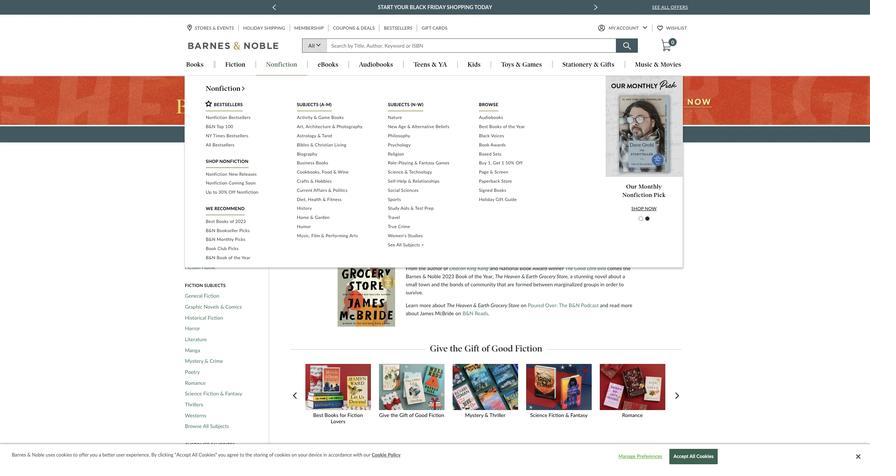 Task type: describe. For each thing, give the bounding box(es) containing it.
self-help & relationships link
[[388, 177, 468, 186]]

audiobooks best books of the year black voices book awards boxed sets buy 1, get 1 50% off page & screen paperback store signed books holiday gift guide
[[479, 115, 525, 202]]

my
[[609, 25, 616, 31]]

alternative
[[412, 124, 435, 129]]

about for a
[[609, 273, 622, 280]]

toys
[[502, 61, 515, 68]]

novel
[[595, 273, 607, 280]]

games inside button
[[523, 61, 542, 68]]

0 vertical spatial good
[[575, 265, 586, 272]]

the inside alert dialog
[[246, 452, 252, 458]]

all inside button
[[690, 454, 696, 460]]

year inside 'best books of 2023 b&n bookseller picks b&n monthly picks book club picks b&n book of the year'
[[242, 255, 251, 261]]

coupons
[[333, 25, 355, 31]]

0 horizontal spatial bestsellers link
[[185, 210, 209, 216]]

comics
[[226, 304, 242, 310]]

arts
[[350, 233, 358, 238]]

store inside audiobooks best books of the year black voices book awards boxed sets buy 1, get 1 50% off page & screen paperback store signed books holiday gift guide
[[502, 178, 512, 184]]

study aids & test prep link
[[388, 204, 468, 213]]

& inside "button"
[[654, 61, 659, 68]]

monthly inside 'best books of 2023 b&n bookseller picks b&n monthly picks book club picks b&n book of the year'
[[217, 237, 234, 242]]

and up year,
[[490, 265, 498, 272]]

author
[[428, 265, 442, 272]]

new for age
[[388, 124, 397, 129]]

down arrow image
[[643, 26, 648, 29]]

on left poured
[[521, 302, 527, 309]]

0 horizontal spatial romance link
[[185, 380, 206, 386]]

the inside 'link'
[[391, 412, 398, 419]]

bestsellers inside fiction books main content
[[185, 210, 209, 216]]

gift inside audiobooks best books of the year black voices book awards boxed sets buy 1, get 1 50% off page & screen paperback store signed books holiday gift guide
[[496, 197, 504, 202]]

grocery for store
[[476, 242, 503, 250]]

get
[[493, 160, 501, 166]]

heaven for the heaven & earth grocery store,
[[504, 273, 521, 280]]

off inside audiobooks best books of the year black voices book awards boxed sets buy 1, get 1 50% off page & screen paperback store signed books holiday gift guide
[[516, 160, 523, 166]]

home inside activity & game books art, architecture & photography astrology & tarot bibles & christian living biography business books cookbooks, food & wine crafts & hobbies current affairs & politics diet, health & fitness history home & garden humor music, film & performing arts
[[297, 215, 309, 220]]

start your black friday shopping today link
[[378, 3, 492, 12]]

storing
[[254, 452, 268, 458]]

book inside audiobooks best books of the year black voices book awards boxed sets buy 1, get 1 50% off page & screen paperback store signed books holiday gift guide
[[479, 142, 490, 148]]

2 you from the left
[[218, 452, 226, 458]]

stunning
[[574, 273, 594, 280]]

gift inside gift cards link
[[422, 25, 432, 31]]

biography link
[[297, 150, 377, 159]]

crafts & hobbies link
[[297, 177, 377, 186]]

romance and many more.
[[478, 174, 527, 180]]

are
[[508, 282, 515, 288]]

ebooks inside fiction books main content
[[202, 253, 218, 259]]

fiction ebooks link
[[185, 253, 218, 260]]

nonfiction up 30%
[[206, 180, 228, 186]]

& inside button
[[432, 61, 437, 68]]

& inside comes the barnes & noble 2023 book of the year,
[[423, 273, 426, 280]]

book awards link
[[479, 141, 559, 150]]

next slide / item image
[[594, 4, 598, 10]]

in inside the 'privacy' alert dialog
[[324, 452, 327, 458]]

thriller
[[490, 412, 506, 419]]

membership
[[295, 25, 324, 31]]

0 horizontal spatial romance
[[185, 380, 206, 386]]

comes the barnes & noble 2023 book of the year,
[[406, 265, 631, 280]]

2 vertical spatial picks
[[228, 246, 239, 251]]

Search by Title, Author, Keyword or ISBN text field
[[327, 39, 617, 53]]

grocery for store,
[[539, 273, 556, 280]]

to right agree
[[240, 452, 244, 458]]

1 horizontal spatial holiday gift guide link
[[479, 195, 559, 204]]

1 horizontal spatial science fiction & fantasy
[[531, 412, 588, 419]]

subjects up 'favorites'
[[210, 423, 229, 430]]

0 vertical spatial bestsellers link
[[383, 25, 413, 32]]

browse for browse a variety of fiction genres including general fiction
[[343, 174, 358, 180]]

general
[[185, 293, 203, 299]]

shop inside fiction books main content
[[462, 131, 476, 138]]

best inside audiobooks best books of the year black voices book awards boxed sets buy 1, get 1 50% off page & screen paperback store signed books holiday gift guide
[[479, 124, 488, 129]]

cookies
[[697, 454, 714, 460]]

start
[[378, 4, 393, 10]]

screen
[[495, 169, 509, 175]]

give inside 'link'
[[379, 412, 390, 419]]

fiction books main content
[[0, 76, 871, 469]]

holiday gift guide
[[185, 452, 227, 458]]

& inside 'link'
[[221, 304, 224, 310]]

nature link
[[388, 113, 468, 122]]

nonfiction inside the "nonfiction bestsellers b&n top 100 ny times bestsellers all bestsellers"
[[206, 115, 228, 120]]

a right novel
[[623, 273, 625, 280]]

2 cookies from the left
[[275, 452, 291, 458]]

1 vertical spatial picks
[[235, 237, 246, 242]]

nonfiction down shop nonfiction heading
[[206, 171, 228, 177]]

fiction inside 'best books for fiction lovers'
[[348, 412, 363, 419]]

wishlist
[[667, 25, 687, 31]]

experience.
[[126, 452, 150, 458]]

all left 'offers'
[[662, 4, 670, 10]]

events
[[217, 25, 234, 31]]

list for subjects (a-m)
[[297, 113, 377, 241]]

crime inside nature new age & alternative beliefs philosophy psychology religion role-playing & fantasy games science & technology self-help & relationships social sciences sports study aids & test prep travel true crime women's studies see all subjects >
[[398, 224, 410, 229]]

logo image
[[188, 42, 279, 52]]

(n-
[[411, 102, 418, 108]]

1 vertical spatial store
[[505, 242, 523, 250]]

the heaven & earth grocery store (2023 b&n book of the year)
[[406, 242, 623, 250]]

b&n inside the "nonfiction bestsellers b&n top 100 ny times bestsellers all bestsellers"
[[206, 124, 216, 129]]

account
[[617, 25, 639, 31]]

1 horizontal spatial about
[[433, 302, 446, 309]]

user
[[116, 452, 125, 458]]

relationships
[[413, 178, 440, 184]]

all bestsellers link
[[206, 141, 286, 150]]

fiction home
[[185, 264, 216, 270]]

list for we recommend
[[206, 217, 286, 263]]

fiction inside 'link'
[[429, 412, 445, 419]]

of inside comes the barnes & noble 2023 book of the year,
[[469, 273, 473, 280]]

b&n reads .
[[463, 310, 490, 317]]

best left family
[[461, 442, 478, 453]]

list for subjects (n-w)
[[388, 113, 468, 250]]

browse a variety of fiction genres including general fiction
[[343, 174, 456, 180]]

see inside nature new age & alternative beliefs philosophy psychology religion role-playing & fantasy games science & technology self-help & relationships social sciences sports study aids & test prep travel true crime women's studies see all subjects >
[[388, 242, 396, 248]]

find
[[329, 131, 341, 138]]

2 vertical spatial grocery
[[491, 302, 508, 309]]

holiday up the awards
[[490, 131, 511, 138]]

of inside the 'privacy' alert dialog
[[269, 452, 274, 458]]

1 more from the left
[[420, 302, 431, 309]]

0 horizontal spatial science fiction & fantasy
[[185, 391, 242, 397]]

new releases link
[[185, 221, 216, 227]]

black voices link
[[479, 132, 559, 141]]

playing
[[399, 160, 414, 166]]

pick
[[654, 191, 666, 198]]

nonfiction new releases link
[[206, 170, 286, 179]]

in inside a stunning novel about a small town and the bonds of community that are formed between marginalized groups in order to survive.
[[601, 282, 605, 288]]

westerns
[[185, 413, 206, 419]]

our inside our monthly nonfiction pick
[[627, 183, 637, 190]]

audiobooks inside fiction books main content
[[202, 242, 229, 249]]

b&n bookseller picks link
[[206, 226, 286, 235]]

audiobooks button
[[349, 61, 403, 69]]

everyone
[[398, 131, 423, 138]]

list
[[448, 131, 458, 138]]

gift inside give the gift of good fiction 'link'
[[400, 412, 408, 419]]

barnes inside the 'privacy' alert dialog
[[12, 452, 26, 458]]

all inside the "nonfiction bestsellers b&n top 100 ny times bestsellers all bestsellers"
[[206, 142, 211, 148]]

all down customer at the left of the page
[[192, 452, 198, 458]]

your
[[298, 452, 308, 458]]

photography
[[337, 124, 363, 129]]

with
[[353, 452, 363, 458]]

psychology
[[388, 142, 411, 148]]

home inside fiction books main content
[[202, 264, 216, 270]]

1 horizontal spatial earth
[[478, 302, 490, 309]]

lord
[[587, 265, 597, 272]]

list for shop nonfiction
[[206, 170, 286, 197]]

1 cookies from the left
[[56, 452, 72, 458]]

1
[[502, 160, 505, 166]]

small
[[406, 282, 417, 288]]

browse for browse fiction
[[185, 200, 204, 205]]

releases inside fiction books main content
[[197, 221, 216, 227]]

we recommend heading
[[206, 206, 245, 215]]

50%
[[506, 160, 515, 166]]

survive.
[[406, 290, 423, 296]]

bestsellers down times on the left top of the page
[[213, 142, 235, 148]]

user image
[[598, 25, 605, 32]]

your inside fiction books main content
[[433, 131, 446, 138]]

marginalized
[[555, 282, 583, 288]]

nonfiction up bestsellers heading
[[206, 84, 241, 93]]

between
[[534, 282, 553, 288]]

activity
[[297, 115, 313, 120]]

releases inside nonfiction new releases nonfiction coming soon up to 30% off nonfiction
[[239, 171, 257, 177]]

psychology link
[[388, 141, 468, 150]]

0 horizontal spatial black
[[410, 4, 426, 10]]

paperback
[[479, 178, 500, 184]]

mystery for mystery & crime
[[185, 358, 203, 364]]

new age & alternative beliefs link
[[388, 122, 468, 132]]

1 horizontal spatial science fiction & fantasy link
[[524, 364, 598, 423]]

1 horizontal spatial romance
[[623, 412, 643, 419]]

manage preferences
[[619, 454, 663, 460]]

noble inside the 'privacy' alert dialog
[[32, 452, 45, 458]]

"accept
[[175, 452, 191, 458]]

2 vertical spatial science
[[531, 412, 548, 419]]

the inside 'best books of 2023 b&n bookseller picks b&n monthly picks book club picks b&n book of the year'
[[234, 255, 241, 261]]

literature
[[185, 336, 207, 343]]

science inside nature new age & alternative beliefs philosophy psychology religion role-playing & fantasy games science & technology self-help & relationships social sciences sports study aids & test prep travel true crime women's studies see all subjects >
[[388, 169, 404, 175]]

signed
[[479, 188, 493, 193]]

2 horizontal spatial guide
[[525, 131, 541, 138]]

many
[[505, 174, 515, 180]]

hobbies
[[315, 178, 332, 184]]

1 vertical spatial good
[[492, 343, 513, 354]]

subjects inside heading
[[388, 102, 410, 108]]

coming inside fiction books main content
[[185, 231, 202, 238]]

0 vertical spatial give the gift of good fiction
[[430, 343, 543, 354]]

mystery & thriller link
[[450, 364, 524, 423]]

black inside audiobooks best books of the year black voices book awards boxed sets buy 1, get 1 50% off page & screen paperback store signed books holiday gift guide
[[479, 133, 490, 139]]

and inside a stunning novel about a small town and the bonds of community that are formed between marginalized groups in order to survive.
[[432, 282, 440, 288]]

earth for store
[[456, 242, 474, 250]]

0 vertical spatial picks
[[239, 228, 250, 233]]

we
[[206, 206, 213, 211]]

of inside audiobooks best books of the year black voices book awards boxed sets buy 1, get 1 50% off page & screen paperback store signed books holiday gift guide
[[503, 124, 507, 129]]

(a-
[[320, 102, 326, 108]]

best books of 2023 link
[[206, 217, 286, 226]]

1 horizontal spatial 2023
[[416, 209, 434, 220]]

1 you from the left
[[90, 452, 98, 458]]

subjects inside heading
[[297, 102, 319, 108]]

books inside button
[[186, 61, 204, 68]]

games inside nature new age & alternative beliefs philosophy psychology religion role-playing & fantasy games science & technology self-help & relationships social sciences sports study aids & test prep travel true crime women's studies see all subjects >
[[436, 160, 450, 166]]

fantasy inside nature new age & alternative beliefs philosophy psychology religion role-playing & fantasy games science & technology self-help & relationships social sciences sports study aids & test prep travel true crime women's studies see all subjects >
[[419, 160, 435, 166]]

audiobooks link
[[479, 113, 559, 122]]

best inside 'best books for fiction lovers'
[[313, 412, 323, 419]]

nonfiction inside heading
[[220, 158, 249, 164]]

list for browse
[[479, 113, 559, 204]]

deacon
[[450, 265, 466, 272]]

noble inside comes the barnes & noble 2023 book of the year,
[[428, 273, 441, 280]]

earth for store,
[[526, 273, 538, 280]]

your inside start your black friday shopping today link
[[394, 4, 409, 10]]

winner
[[526, 209, 556, 220]]

subjects up the general fiction on the left of the page
[[204, 283, 226, 288]]

all down membership
[[309, 43, 315, 49]]

nonfiction new releases nonfiction coming soon up to 30% off nonfiction
[[206, 171, 259, 195]]

stores & events link
[[188, 25, 235, 32]]

up
[[206, 189, 212, 195]]

give the gift of good fiction inside 'link'
[[379, 412, 445, 419]]

bestsellers down b&n top 100 link
[[227, 133, 249, 139]]

0 horizontal spatial science fiction & fantasy link
[[185, 391, 242, 397]]

nonfiction inside button
[[266, 61, 297, 68]]

ya
[[439, 61, 447, 68]]

2 vertical spatial store
[[509, 302, 520, 309]]

coming inside nonfiction new releases nonfiction coming soon up to 30% off nonfiction
[[229, 180, 244, 186]]

off inside nonfiction new releases nonfiction coming soon up to 30% off nonfiction
[[229, 189, 236, 195]]

store,
[[557, 273, 569, 280]]

crime inside "link"
[[210, 358, 223, 364]]

holiday inside holiday gift guide link
[[185, 452, 202, 458]]

all inside nature new age & alternative beliefs philosophy psychology religion role-playing & fantasy games science & technology self-help & relationships social sciences sports study aids & test prep travel true crime women's studies see all subjects >
[[397, 242, 402, 248]]

subjects inside nature new age & alternative beliefs philosophy psychology religion role-playing & fantasy games science & technology self-help & relationships social sciences sports study aids & test prep travel true crime women's studies see all subjects >
[[403, 242, 420, 248]]

a stunning novel about a small town and the bonds of community that are formed between marginalized groups in order to survive.
[[406, 273, 625, 296]]

1 vertical spatial science
[[185, 391, 202, 397]]



Task type: locate. For each thing, give the bounding box(es) containing it.
mystery for mystery & thriller
[[465, 412, 484, 419]]

our inside fiction books main content
[[478, 131, 488, 138]]

mcbride
[[435, 310, 454, 317]]

and inside and read more about james mcbride on
[[600, 302, 609, 309]]

0 horizontal spatial our
[[478, 131, 488, 138]]

0 horizontal spatial earth
[[456, 242, 474, 250]]

movies
[[661, 61, 682, 68]]

bestsellers link up new releases
[[185, 210, 209, 216]]

social sciences link
[[388, 186, 468, 195]]

romance link
[[598, 364, 671, 423], [185, 380, 206, 386]]

nonfiction up nonfiction link on the left top of page
[[266, 61, 297, 68]]

bestsellers down start
[[384, 25, 413, 31]]

shop inside shop nonfiction heading
[[206, 158, 218, 164]]

0 vertical spatial soon
[[246, 180, 256, 186]]

1 horizontal spatial black
[[479, 133, 490, 139]]

home down fiction ebooks link
[[202, 264, 216, 270]]

to right order
[[619, 282, 624, 288]]

browse down westerns link
[[185, 423, 202, 430]]

monthly up pick
[[639, 183, 662, 190]]

2 horizontal spatial good
[[575, 265, 586, 272]]

activity & game books art, architecture & photography astrology & tarot bibles & christian living biography business books cookbooks, food & wine crafts & hobbies current affairs & politics diet, health & fitness history home & garden humor music, film & performing arts
[[297, 115, 363, 238]]

diet, health & fitness link
[[297, 195, 377, 204]]

holiday left shipping
[[243, 25, 263, 31]]

2 vertical spatial good
[[415, 412, 428, 419]]

list containing best books of 2023
[[206, 217, 286, 263]]

0 vertical spatial home
[[297, 215, 309, 220]]

of inside a stunning novel about a small town and the bonds of community that are formed between marginalized groups in order to survive.
[[465, 282, 470, 288]]

on right mcbride
[[456, 310, 461, 317]]

browse heading
[[479, 102, 499, 112]]

0 vertical spatial heaven
[[421, 242, 446, 250]]

0 horizontal spatial your
[[394, 4, 409, 10]]

1 horizontal spatial fiction
[[444, 174, 456, 180]]

b&n top 100 link
[[206, 122, 286, 132]]

ebooks down all link
[[318, 61, 339, 68]]

privacy alert dialog
[[0, 445, 871, 469]]

soon inside fiction books main content
[[204, 231, 215, 238]]

b&n book of the year link
[[206, 254, 286, 263]]

list containing nature
[[388, 113, 468, 250]]

about down learn
[[406, 310, 419, 317]]

0 horizontal spatial noble
[[32, 452, 45, 458]]

1 horizontal spatial off
[[516, 160, 523, 166]]

shop for shop nonfiction
[[206, 158, 218, 164]]

0 vertical spatial crime
[[398, 224, 410, 229]]

new down shop nonfiction heading
[[229, 171, 238, 177]]

a left variety
[[359, 174, 361, 180]]

1 vertical spatial barnes
[[12, 452, 26, 458]]

holiday down 'signed'
[[479, 197, 495, 202]]

stationery & gifts
[[563, 61, 615, 68]]

nonfiction inside our monthly nonfiction pick
[[623, 191, 653, 198]]

coming soon
[[185, 231, 215, 238]]

barnes left uses
[[12, 452, 26, 458]]

1 fiction from the left
[[382, 174, 394, 180]]

0 horizontal spatial in
[[324, 452, 327, 458]]

new up coming soon
[[185, 221, 195, 227]]

0 vertical spatial see
[[653, 4, 661, 10]]

2 horizontal spatial 2023
[[443, 273, 455, 280]]

subjects down studies
[[403, 242, 420, 248]]

fiction audiobooks link
[[185, 242, 229, 249]]

1 vertical spatial guide
[[505, 197, 517, 202]]

browse
[[479, 102, 499, 108], [343, 174, 358, 180], [185, 200, 204, 205], [185, 423, 202, 430]]

0 vertical spatial for
[[388, 131, 396, 138]]

accordance
[[329, 452, 352, 458]]

our up shop now link
[[627, 183, 637, 190]]

2 vertical spatial guide
[[213, 452, 227, 458]]

year down book club picks link
[[242, 255, 251, 261]]

0 horizontal spatial barnes
[[12, 452, 26, 458]]

new for releases
[[229, 171, 238, 177]]

0 vertical spatial romance
[[185, 380, 206, 386]]

signed books link
[[479, 186, 559, 195]]

1 horizontal spatial monthly
[[639, 183, 662, 190]]

0 vertical spatial black
[[410, 4, 426, 10]]

on inside and read more about james mcbride on
[[456, 310, 461, 317]]

our monthly nonfiction pick
[[623, 183, 666, 198]]

1 horizontal spatial ebooks
[[318, 61, 339, 68]]

sports
[[388, 197, 401, 202]]

barnes
[[406, 273, 422, 280], [12, 452, 26, 458]]

1 horizontal spatial shop
[[462, 131, 476, 138]]

0 horizontal spatial heaven
[[421, 242, 446, 250]]

list containing nonfiction bestsellers
[[206, 113, 286, 150]]

0 horizontal spatial 2023
[[235, 219, 246, 224]]

all inside fiction books main content
[[203, 423, 209, 430]]

family
[[480, 442, 506, 453]]

0 vertical spatial store
[[502, 178, 512, 184]]

previous slide / item image
[[273, 4, 276, 10]]

you down 'favorites'
[[218, 452, 226, 458]]

order
[[606, 282, 618, 288]]

year inside fiction books main content
[[506, 209, 524, 220]]

browse inside browse all subjects link
[[185, 423, 202, 430]]

2 vertical spatial fantasy
[[571, 412, 588, 419]]

0
[[672, 39, 675, 45]]

heaven up b&n reads link
[[456, 302, 472, 309]]

2 horizontal spatial science
[[531, 412, 548, 419]]

b&n monthly picks link
[[206, 235, 286, 244]]

noble left uses
[[32, 452, 45, 458]]

that
[[497, 282, 506, 288]]

1 vertical spatial releases
[[197, 221, 216, 227]]

releases up nonfiction coming soon link
[[239, 171, 257, 177]]

a
[[359, 174, 361, 180], [571, 273, 573, 280], [623, 273, 625, 280], [99, 452, 101, 458]]

by
[[151, 452, 157, 458]]

the heaven & earth grocery store (2023 b&n book of the year) image
[[338, 240, 395, 327]]

good inside give the gift of good fiction 'link'
[[415, 412, 428, 419]]

None field
[[327, 39, 617, 53]]

to inside a stunning novel about a small town and the bonds of community that are formed between marginalized groups in order to survive.
[[619, 282, 624, 288]]

1 vertical spatial fantasy
[[225, 391, 242, 397]]

now
[[645, 206, 657, 211]]

mystery inside "link"
[[185, 358, 203, 364]]

1 horizontal spatial noble
[[428, 273, 441, 280]]

0 horizontal spatial crime
[[210, 358, 223, 364]]

0 vertical spatial holiday gift guide link
[[479, 195, 559, 204]]

books inside 'best books for fiction lovers'
[[325, 412, 339, 419]]

manga
[[185, 347, 200, 354]]

prep
[[425, 206, 434, 211]]

1 vertical spatial see
[[388, 242, 396, 248]]

best left lovers
[[313, 412, 323, 419]]

1 horizontal spatial coming
[[229, 180, 244, 186]]

audiobooks inside audiobooks best books of the year black voices book awards boxed sets buy 1, get 1 50% off page & screen paperback store signed books holiday gift guide
[[479, 115, 503, 120]]

on left 'your'
[[292, 452, 297, 458]]

cookies right uses
[[56, 452, 72, 458]]

romance
[[478, 174, 495, 180]]

year down audiobooks link
[[516, 124, 525, 129]]

holiday shipping link
[[243, 25, 286, 32]]

list containing nonfiction new releases
[[206, 170, 286, 197]]

subjects (n-w) heading
[[388, 102, 424, 112]]

bestsellers up b&n top 100 link
[[229, 115, 251, 120]]

0 horizontal spatial audiobooks
[[202, 242, 229, 249]]

ebooks button
[[308, 61, 349, 69]]

see down women's
[[388, 242, 396, 248]]

fiction left genres
[[382, 174, 394, 180]]

cookies"
[[199, 452, 217, 458]]

the inside audiobooks best books of the year black voices book awards boxed sets buy 1, get 1 50% off page & screen paperback store signed books holiday gift guide
[[509, 124, 515, 129]]

2 fiction from the left
[[444, 174, 456, 180]]

soon inside nonfiction new releases nonfiction coming soon up to 30% off nonfiction
[[246, 180, 256, 186]]

christian
[[315, 142, 333, 148]]

1 horizontal spatial for
[[388, 131, 396, 138]]

2 vertical spatial audiobooks
[[202, 242, 229, 249]]

year inside audiobooks best books of the year black voices book awards boxed sets buy 1, get 1 50% off page & screen paperback store signed books holiday gift guide
[[516, 124, 525, 129]]

0 horizontal spatial about
[[406, 310, 419, 317]]

new inside fiction books main content
[[185, 221, 195, 227]]

browse for browse
[[479, 102, 499, 108]]

a inside alert dialog
[[99, 452, 101, 458]]

& inside the 'privacy' alert dialog
[[27, 452, 31, 458]]

0 vertical spatial year
[[516, 124, 525, 129]]

music & movies button
[[625, 61, 692, 69]]

nonfiction down nonfiction coming soon link
[[237, 189, 259, 195]]

of inside 'link'
[[409, 412, 414, 419]]

about inside a stunning novel about a small town and the bonds of community that are formed between marginalized groups in order to survive.
[[609, 273, 622, 280]]

0 horizontal spatial give
[[379, 412, 390, 419]]

crime
[[398, 224, 410, 229], [210, 358, 223, 364]]

sagas
[[508, 442, 529, 453]]

holiday inside the holiday shipping link
[[243, 25, 263, 31]]

favorites
[[211, 442, 235, 448]]

picks down best books of 2023 link
[[239, 228, 250, 233]]

1 vertical spatial earth
[[526, 273, 538, 280]]

national
[[500, 265, 519, 272]]

2 vertical spatial heaven
[[456, 302, 472, 309]]

and left read
[[600, 302, 609, 309]]

2 vertical spatial about
[[406, 310, 419, 317]]

to inside nonfiction new releases nonfiction coming soon up to 30% off nonfiction
[[213, 189, 217, 195]]

tarot
[[322, 133, 333, 139]]

bestsellers right bestsellers image
[[214, 102, 243, 108]]

give the gift of good fiction
[[430, 343, 543, 354], [379, 412, 445, 419]]

books inside 'best books of 2023 b&n bookseller picks b&n monthly picks book club picks b&n book of the year'
[[216, 219, 229, 224]]

0 horizontal spatial monthly
[[217, 237, 234, 242]]

mystery left thriller
[[465, 412, 484, 419]]

2023 up bonds
[[443, 273, 455, 280]]

games up general fiction link
[[436, 160, 450, 166]]

holiday gift guide link down paperback store link
[[479, 195, 559, 204]]

best down 'browse' heading
[[479, 124, 488, 129]]

2 vertical spatial new
[[185, 221, 195, 227]]

home up humor
[[297, 215, 309, 220]]

test
[[415, 206, 424, 211]]

horror
[[185, 326, 200, 332]]

&
[[213, 25, 216, 31], [357, 25, 360, 31], [432, 61, 437, 68], [516, 61, 521, 68], [594, 61, 599, 68], [654, 61, 659, 68], [314, 115, 317, 120], [332, 124, 336, 129], [408, 124, 411, 129], [318, 133, 321, 139], [311, 142, 314, 148], [415, 160, 418, 166], [334, 169, 337, 175], [405, 169, 408, 175], [490, 169, 494, 175], [311, 178, 314, 184], [408, 178, 412, 184], [329, 188, 332, 193], [323, 197, 326, 202], [411, 206, 414, 211], [310, 215, 314, 220], [321, 233, 325, 238], [449, 242, 454, 250], [423, 273, 426, 280], [522, 273, 525, 280], [474, 302, 477, 309], [221, 304, 224, 310], [205, 358, 208, 364], [220, 391, 224, 397], [485, 412, 489, 419], [566, 412, 569, 419], [27, 452, 31, 458]]

0 horizontal spatial more
[[420, 302, 431, 309]]

science
[[388, 169, 404, 175], [185, 391, 202, 397], [531, 412, 548, 419]]

heaven for the heaven & earth grocery store (2023 b&n book of the year)
[[421, 242, 446, 250]]

2023 up b&n bookseller picks link
[[235, 219, 246, 224]]

2 horizontal spatial heaven
[[504, 273, 521, 280]]

0 vertical spatial give
[[430, 343, 448, 354]]

1 vertical spatial black
[[479, 133, 490, 139]]

2023 inside 'best books of 2023 b&n bookseller picks b&n monthly picks book club picks b&n book of the year'
[[235, 219, 246, 224]]

subjects (a-m) heading
[[297, 102, 332, 112]]

shop left now
[[632, 206, 644, 211]]

and left many
[[496, 174, 504, 180]]

bestsellers heading
[[205, 100, 243, 112]]

about down comes
[[609, 273, 622, 280]]

1 horizontal spatial guide
[[505, 197, 517, 202]]

shop right list
[[462, 131, 476, 138]]

1 vertical spatial heaven
[[504, 273, 521, 280]]

1 horizontal spatial soon
[[246, 180, 256, 186]]

1 vertical spatial year
[[506, 209, 524, 220]]

barnes inside comes the barnes & noble 2023 book of the year,
[[406, 273, 422, 280]]

the inside a stunning novel about a small town and the bonds of community that are formed between marginalized groups in order to survive.
[[441, 282, 449, 288]]

more up james on the left
[[420, 302, 431, 309]]

0 horizontal spatial off
[[229, 189, 236, 195]]

page
[[479, 169, 489, 175]]

shop now link
[[632, 206, 657, 211]]

cart image
[[662, 40, 672, 51]]

and read more about james mcbride on
[[406, 302, 633, 317]]

more inside and read more about james mcbride on
[[621, 302, 633, 309]]

grocery up between
[[539, 273, 556, 280]]

in down novel
[[601, 282, 605, 288]]

2 horizontal spatial new
[[388, 124, 397, 129]]

0 horizontal spatial ebooks
[[202, 253, 218, 259]]

audiobooks for audiobooks
[[359, 61, 393, 68]]

1 vertical spatial in
[[324, 452, 327, 458]]

books button
[[176, 61, 214, 69]]

about inside and read more about james mcbride on
[[406, 310, 419, 317]]

1 horizontal spatial in
[[601, 282, 605, 288]]

friday
[[428, 4, 446, 10]]

general fiction
[[185, 293, 219, 299]]

0 vertical spatial noble
[[428, 273, 441, 280]]

1 horizontal spatial games
[[523, 61, 542, 68]]

year for winner
[[506, 209, 524, 220]]

book
[[479, 142, 490, 148], [458, 209, 479, 220], [565, 242, 582, 250], [206, 246, 216, 251], [217, 255, 227, 261], [520, 265, 532, 272], [456, 273, 468, 280]]

to left offer
[[73, 452, 78, 458]]

gift cards link
[[421, 25, 449, 32]]

black left friday
[[410, 4, 426, 10]]

2 more from the left
[[621, 302, 633, 309]]

book inside comes the barnes & noble 2023 book of the year,
[[456, 273, 468, 280]]

a up marginalized
[[571, 273, 573, 280]]

earth up deacon king kong link
[[456, 242, 474, 250]]

ebooks inside button
[[318, 61, 339, 68]]

and right town on the left bottom
[[432, 282, 440, 288]]

all down westerns link
[[203, 423, 209, 430]]

list containing audiobooks
[[479, 113, 559, 204]]

(2023
[[525, 242, 545, 250]]

guide up book awards link
[[525, 131, 541, 138]]

gift inside holiday gift guide link
[[203, 452, 212, 458]]

genres
[[395, 174, 408, 180]]

subjects up activity
[[297, 102, 319, 108]]

social
[[388, 188, 400, 193]]

cookies left 'your'
[[275, 452, 291, 458]]

on down alternative
[[425, 131, 432, 138]]

0 vertical spatial our
[[478, 131, 488, 138]]

0 horizontal spatial mystery
[[185, 358, 203, 364]]

0 vertical spatial earth
[[456, 242, 474, 250]]

1 vertical spatial about
[[433, 302, 446, 309]]

about for james
[[406, 310, 419, 317]]

0 horizontal spatial fantasy
[[225, 391, 242, 397]]

westerns link
[[185, 413, 206, 419]]

teens
[[414, 61, 430, 68]]

subjects up the nature
[[388, 102, 410, 108]]

audiobooks for audiobooks best books of the year black voices book awards boxed sets buy 1, get 1 50% off page & screen paperback store signed books holiday gift guide
[[479, 115, 503, 120]]

on inside the 'privacy' alert dialog
[[292, 452, 297, 458]]

1 horizontal spatial new
[[229, 171, 238, 177]]

nature new age & alternative beliefs philosophy psychology religion role-playing & fantasy games science & technology self-help & relationships social sciences sports study aids & test prep travel true crime women's studies see all subjects >
[[388, 115, 450, 248]]

1 horizontal spatial heaven
[[456, 302, 472, 309]]

for inside 'best books for fiction lovers'
[[340, 412, 346, 419]]

guide down 'favorites'
[[213, 452, 227, 458]]

& inside "link"
[[205, 358, 208, 364]]

browse for browse all subjects
[[185, 423, 202, 430]]

grocery up kong
[[476, 242, 503, 250]]

0 horizontal spatial holiday gift guide link
[[185, 452, 227, 459]]

earth down award
[[526, 273, 538, 280]]

2023
[[416, 209, 434, 220], [235, 219, 246, 224], [443, 273, 455, 280]]

navigation
[[0, 153, 871, 159]]

1 vertical spatial new
[[229, 171, 238, 177]]

best down the we
[[206, 219, 215, 224]]

clicking
[[158, 452, 174, 458]]

bestsellers up new releases
[[185, 210, 209, 216]]

store down screen
[[502, 178, 512, 184]]

store down a stunning novel about a small town and the bonds of community that are formed between marginalized groups in order to survive.
[[509, 302, 520, 309]]

new inside nature new age & alternative beliefs philosophy psychology religion role-playing & fantasy games science & technology self-help & relationships social sciences sports study aids & test prep travel true crime women's studies see all subjects >
[[388, 124, 397, 129]]

0 horizontal spatial coming
[[185, 231, 202, 238]]

1,
[[488, 160, 492, 166]]

guide down signed books link
[[505, 197, 517, 202]]

0 vertical spatial off
[[516, 160, 523, 166]]

off right 30%
[[229, 189, 236, 195]]

gift cards
[[422, 25, 448, 31]]

2 horizontal spatial shop
[[632, 206, 644, 211]]

history
[[297, 206, 312, 211]]

nonfiction link
[[206, 84, 324, 93]]

new down the nature
[[388, 124, 397, 129]]

heaven up 'are'
[[504, 273, 521, 280]]

1 horizontal spatial your
[[433, 131, 446, 138]]

food
[[322, 169, 332, 175]]

1 vertical spatial monthly
[[217, 237, 234, 242]]

0 vertical spatial ebooks
[[318, 61, 339, 68]]

year for black
[[516, 124, 525, 129]]

browse all subjects
[[185, 423, 229, 430]]

.
[[488, 310, 490, 317]]

year down signed books link
[[506, 209, 524, 220]]

bestsellers inside heading
[[214, 102, 243, 108]]

monthly inside our monthly nonfiction pick
[[639, 183, 662, 190]]

earth up reads
[[478, 302, 490, 309]]

1 horizontal spatial see
[[653, 4, 661, 10]]

1 horizontal spatial releases
[[239, 171, 257, 177]]

barnes down the from
[[406, 273, 422, 280]]

best books of 2023 b&n bookseller picks b&n monthly picks book club picks b&n book of the year
[[206, 219, 251, 261]]

you right offer
[[90, 452, 98, 458]]

search image
[[623, 42, 631, 50]]

performing
[[326, 233, 349, 238]]

0 vertical spatial your
[[394, 4, 409, 10]]

crafts
[[297, 178, 309, 184]]

soon up fiction audiobooks
[[204, 231, 215, 238]]

releases up coming soon
[[197, 221, 216, 227]]

coming down nonfiction new releases link
[[229, 180, 244, 186]]

new inside nonfiction new releases nonfiction coming soon up to 30% off nonfiction
[[229, 171, 238, 177]]

grocery down that
[[491, 302, 508, 309]]

manga link
[[185, 347, 200, 354]]

shop nonfiction heading
[[206, 158, 249, 168]]

nonfiction bestsellers link
[[206, 113, 286, 122]]

more
[[420, 302, 431, 309], [621, 302, 633, 309]]

diet,
[[297, 197, 307, 202]]

list containing activity & game books
[[297, 113, 377, 241]]

about up mcbride
[[433, 302, 446, 309]]

list
[[206, 113, 286, 150], [297, 113, 377, 241], [388, 113, 468, 250], [479, 113, 559, 204], [206, 170, 286, 197], [206, 217, 286, 263]]

soon down nonfiction new releases link
[[246, 180, 256, 186]]

nonfiction button
[[256, 61, 307, 76]]

coming
[[229, 180, 244, 186], [185, 231, 202, 238]]

best books for fiction lovers link
[[303, 364, 377, 430]]

nonfiction up top
[[206, 115, 228, 120]]

picks right club
[[228, 246, 239, 251]]

2023 up true crime link
[[416, 209, 434, 220]]

fantasy
[[419, 160, 435, 166], [225, 391, 242, 397], [571, 412, 588, 419]]

1 vertical spatial your
[[433, 131, 446, 138]]

noble down the author
[[428, 273, 441, 280]]

& inside audiobooks best books of the year black voices book awards boxed sets buy 1, get 1 50% off page & screen paperback store signed books holiday gift guide
[[490, 169, 494, 175]]

aids
[[401, 206, 410, 211]]

shipping
[[264, 25, 285, 31]]

your
[[394, 4, 409, 10], [433, 131, 446, 138]]

the good lord bird link
[[566, 265, 606, 272]]

2 horizontal spatial about
[[609, 273, 622, 280]]

1 vertical spatial mystery
[[465, 412, 484, 419]]

women's studies link
[[388, 231, 468, 241]]

2023 inside comes the barnes & noble 2023 book of the year,
[[443, 273, 455, 280]]

1 vertical spatial give
[[379, 412, 390, 419]]

barnes & noble book of the year! the heaven & earth grocery store. shop now image
[[0, 76, 871, 125]]

boxed
[[479, 151, 492, 157]]

best inside 'best books of 2023 b&n bookseller picks b&n monthly picks book club picks b&n book of the year'
[[206, 219, 215, 224]]

fiction inside button
[[225, 61, 246, 68]]

cookbooks, food & wine link
[[297, 168, 377, 177]]

our left voices on the top of the page
[[478, 131, 488, 138]]

browse up new releases
[[185, 200, 204, 205]]

0 vertical spatial barnes
[[406, 273, 422, 280]]

monthly down the bookseller
[[217, 237, 234, 242]]

mystery down the manga link
[[185, 358, 203, 364]]

bestsellers image
[[205, 100, 213, 107]]

shop for shop now
[[632, 206, 644, 211]]

bestsellers link down start
[[383, 25, 413, 32]]

1 horizontal spatial bestsellers link
[[383, 25, 413, 32]]

best books of the year link
[[479, 122, 559, 132]]

off down boxed sets link
[[516, 160, 523, 166]]

1 horizontal spatial romance link
[[598, 364, 671, 423]]

holiday inside audiobooks best books of the year black voices book awards boxed sets buy 1, get 1 50% off page & screen paperback store signed books holiday gift guide
[[479, 197, 495, 202]]

1 vertical spatial coming
[[185, 231, 202, 238]]

0 horizontal spatial new
[[185, 221, 195, 227]]

my account
[[609, 25, 639, 31]]

stationery & gifts button
[[553, 61, 625, 69]]

1 vertical spatial give the gift of good fiction
[[379, 412, 445, 419]]

2 vertical spatial earth
[[478, 302, 490, 309]]



Task type: vqa. For each thing, say whether or not it's contained in the screenshot.
Poky
no



